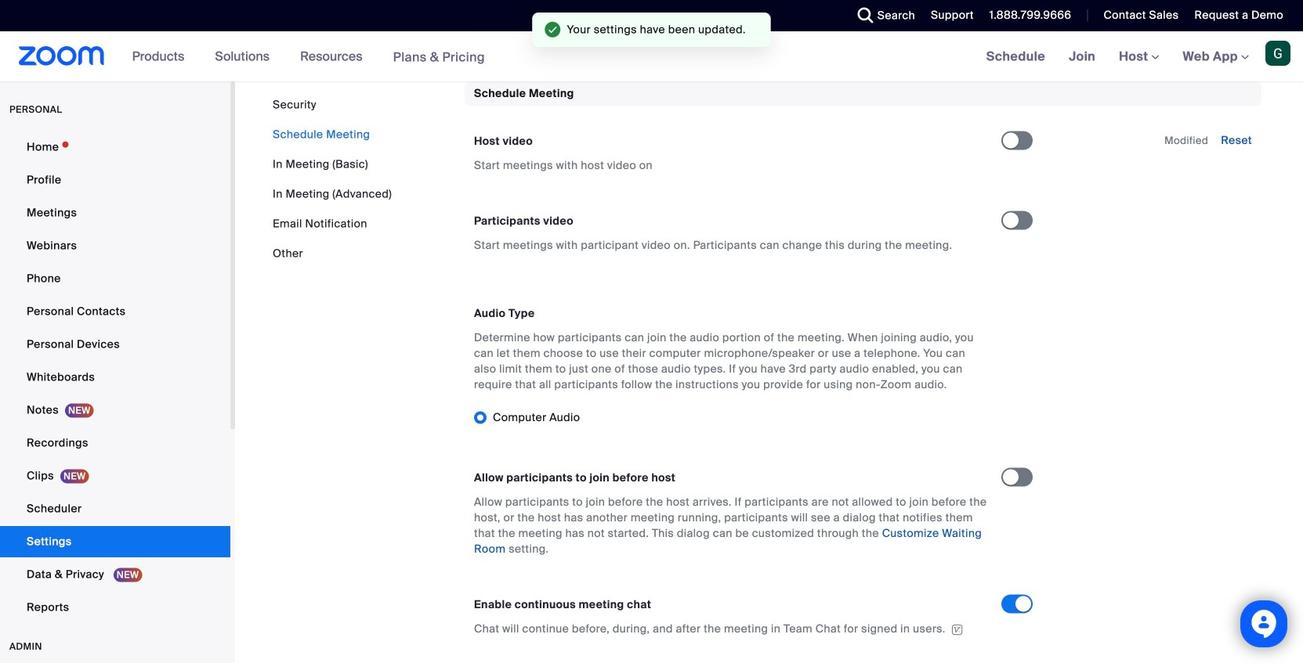 Task type: vqa. For each thing, say whether or not it's contained in the screenshot.
the top the 'Contact'
no



Task type: locate. For each thing, give the bounding box(es) containing it.
profile picture image
[[1265, 41, 1291, 66]]

menu bar
[[273, 97, 392, 262]]

product information navigation
[[120, 31, 497, 83]]

zoom logo image
[[19, 46, 105, 66]]

banner
[[0, 31, 1303, 83]]

schedule meeting element
[[465, 82, 1262, 664]]



Task type: describe. For each thing, give the bounding box(es) containing it.
personal menu menu
[[0, 132, 230, 625]]

success image
[[545, 22, 561, 38]]

meetings navigation
[[975, 31, 1303, 83]]



